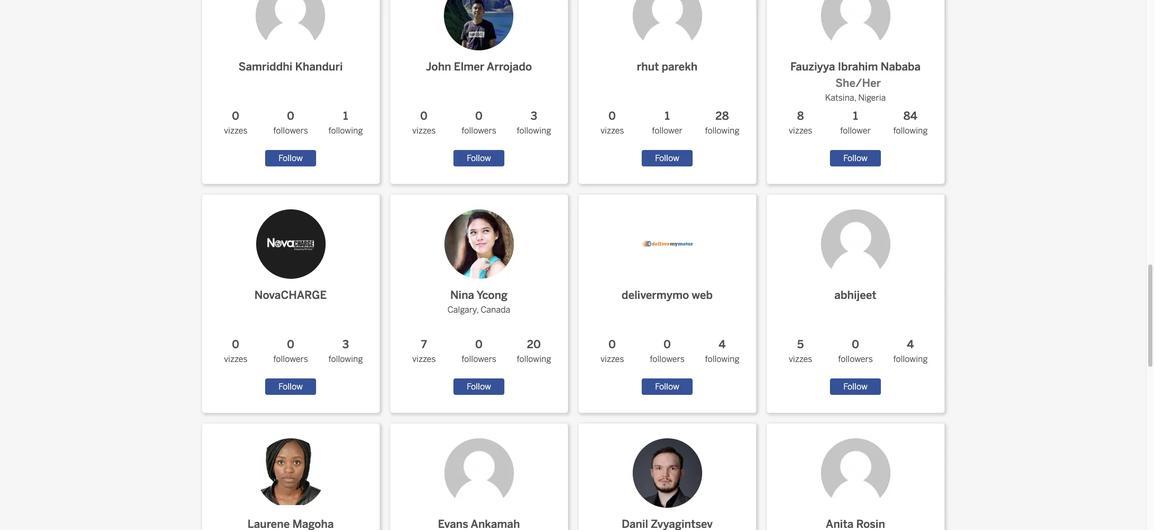 Task type: locate. For each thing, give the bounding box(es) containing it.
calgary, canada
[[448, 305, 511, 315]]

0 vizzes
[[224, 110, 248, 136], [412, 110, 436, 136], [601, 110, 624, 136], [224, 339, 248, 365], [601, 339, 624, 365]]

2 1 from the left
[[665, 110, 670, 122]]

0 horizontal spatial 1 follower
[[652, 110, 683, 136]]

0 horizontal spatial 3
[[342, 339, 349, 352]]

avatar image for evans ankamah image
[[444, 439, 514, 508]]

ibrahim
[[838, 60, 878, 73]]

0 horizontal spatial 4
[[719, 339, 726, 352]]

1 horizontal spatial 1 follower
[[841, 110, 871, 136]]

1 follower from the left
[[652, 126, 683, 136]]

0 followers for abhijeet
[[838, 339, 873, 365]]

follower for 84
[[841, 126, 871, 136]]

followers for john elmer arrojado
[[462, 126, 497, 136]]

0 vertical spatial 3 following
[[517, 110, 551, 136]]

7 vizzes
[[412, 339, 436, 365]]

1 follower
[[652, 110, 683, 136], [841, 110, 871, 136]]

katsina,
[[825, 93, 857, 103]]

1 4 following from the left
[[705, 339, 740, 365]]

following
[[329, 126, 363, 136], [517, 126, 551, 136], [705, 126, 740, 136], [894, 126, 928, 136], [329, 355, 363, 365], [517, 355, 551, 365], [705, 355, 740, 365], [894, 355, 928, 365]]

2 follower from the left
[[841, 126, 871, 136]]

she/her
[[836, 77, 881, 90]]

1
[[343, 110, 348, 122], [665, 110, 670, 122], [853, 110, 858, 122]]

1 follower for 84
[[841, 110, 871, 136]]

0 horizontal spatial 1
[[343, 110, 348, 122]]

followers
[[273, 126, 308, 136], [462, 126, 497, 136], [273, 355, 308, 365], [462, 355, 497, 365], [650, 355, 685, 365], [838, 355, 873, 365]]

1 horizontal spatial follower
[[841, 126, 871, 136]]

0 horizontal spatial follower
[[652, 126, 683, 136]]

3 following
[[517, 110, 551, 136], [329, 339, 363, 365]]

1 horizontal spatial 4 following
[[894, 339, 928, 365]]

nina
[[450, 289, 474, 302]]

ycong
[[477, 289, 508, 302]]

1 1 follower from the left
[[652, 110, 683, 136]]

7
[[421, 339, 427, 352]]

avatar image for fauziyya ibrahim nababa image
[[821, 0, 891, 50]]

2 1 follower from the left
[[841, 110, 871, 136]]

calgary,
[[448, 305, 479, 315]]

3
[[531, 110, 537, 122], [342, 339, 349, 352]]

followers for delivermymo web
[[650, 355, 685, 365]]

1 horizontal spatial 3
[[531, 110, 537, 122]]

0
[[232, 110, 239, 122], [287, 110, 294, 122], [420, 110, 428, 122], [475, 110, 483, 122], [609, 110, 616, 122], [232, 339, 239, 352], [287, 339, 294, 352], [475, 339, 483, 352], [609, 339, 616, 352], [664, 339, 671, 352], [852, 339, 860, 352]]

avatar image for samriddhi khanduri image
[[256, 0, 326, 50]]

0 vertical spatial 3
[[531, 110, 537, 122]]

8 vizzes
[[789, 110, 813, 136]]

84 following
[[894, 110, 928, 136]]

1 horizontal spatial 1
[[665, 110, 670, 122]]

web
[[692, 289, 713, 302]]

3 1 from the left
[[853, 110, 858, 122]]

0 vizzes for samriddhi khanduri
[[224, 110, 248, 136]]

4 following
[[705, 339, 740, 365], [894, 339, 928, 365]]

nina ycong link
[[436, 201, 522, 304]]

elmer
[[454, 60, 485, 73]]

nababa
[[881, 60, 921, 73]]

20
[[527, 339, 541, 352]]

1 for 8
[[853, 110, 858, 122]]

avatar image for rhut parekh image
[[633, 0, 702, 50]]

avatar image for novacharge image
[[256, 210, 326, 279]]

avatar image for john elmer arrojado image
[[444, 0, 514, 50]]

0 horizontal spatial 4 following
[[705, 339, 740, 365]]

novacharge
[[255, 289, 327, 302]]

rhut
[[637, 60, 659, 73]]

followers for abhijeet
[[838, 355, 873, 365]]

follow button
[[265, 150, 316, 166], [454, 150, 505, 166], [642, 150, 693, 166], [830, 150, 881, 166], [265, 379, 316, 395], [454, 379, 505, 395], [642, 379, 693, 395], [830, 379, 881, 395]]

1 inside "1 following"
[[343, 110, 348, 122]]

john elmer arrojado link
[[426, 0, 532, 75]]

5
[[798, 339, 804, 352]]

0 vizzes for novacharge
[[224, 339, 248, 365]]

vizzes
[[224, 126, 248, 136], [412, 126, 436, 136], [601, 126, 624, 136], [789, 126, 813, 136], [224, 355, 248, 365], [412, 355, 436, 365], [601, 355, 624, 365], [789, 355, 813, 365]]

1 1 from the left
[[343, 110, 348, 122]]

follower
[[652, 126, 683, 136], [841, 126, 871, 136]]

katsina, nigeria
[[825, 93, 886, 103]]

4 for abhijeet
[[907, 339, 914, 352]]

nina ycong
[[450, 289, 508, 302]]

0 vizzes for rhut parekh
[[601, 110, 624, 136]]

2 4 from the left
[[907, 339, 914, 352]]

0 followers for delivermymo web
[[650, 339, 685, 365]]

follow
[[279, 153, 303, 163], [467, 153, 491, 163], [655, 153, 680, 163], [844, 153, 868, 163], [279, 382, 303, 392], [467, 382, 491, 392], [655, 382, 680, 392], [844, 382, 868, 392]]

2 horizontal spatial 1
[[853, 110, 858, 122]]

1 4 from the left
[[719, 339, 726, 352]]

abhijeet link
[[813, 201, 899, 304]]

samriddhi khanduri
[[239, 60, 343, 73]]

delivermymo
[[622, 289, 689, 302]]

2 4 following from the left
[[894, 339, 928, 365]]

4
[[719, 339, 726, 352], [907, 339, 914, 352]]

0 horizontal spatial 3 following
[[329, 339, 363, 365]]

0 followers
[[273, 110, 308, 136], [462, 110, 497, 136], [273, 339, 308, 365], [462, 339, 497, 365], [650, 339, 685, 365], [838, 339, 873, 365]]

1 horizontal spatial 4
[[907, 339, 914, 352]]

fauziyya
[[791, 60, 835, 73]]

1 following
[[329, 110, 363, 136]]

avatar image for laurene magoha image
[[256, 439, 326, 508]]



Task type: describe. For each thing, give the bounding box(es) containing it.
john elmer arrojado
[[426, 60, 532, 73]]

1 vertical spatial 3
[[342, 339, 349, 352]]

20 following
[[517, 339, 551, 365]]

avatar image for abhijeet image
[[821, 210, 891, 279]]

followers for nina ycong
[[462, 355, 497, 365]]

abhijeet
[[835, 289, 877, 302]]

4 following for abhijeet
[[894, 339, 928, 365]]

avatar image for nina ycong image
[[444, 210, 514, 279]]

28 following
[[705, 110, 740, 136]]

canada
[[481, 305, 511, 315]]

avatar image for danil zvyagintsev image
[[633, 439, 702, 508]]

avatar image for delivermymo web image
[[633, 210, 702, 279]]

28
[[716, 110, 729, 122]]

0 followers for john elmer arrojado
[[462, 110, 497, 136]]

1 for 0
[[665, 110, 670, 122]]

1 follower for 28
[[652, 110, 683, 136]]

john
[[426, 60, 451, 73]]

delivermymo web link
[[622, 201, 713, 304]]

4 following for delivermymo web
[[705, 339, 740, 365]]

rhut parekh
[[637, 60, 698, 73]]

avatar image for anita rosin image
[[821, 439, 891, 508]]

samriddhi
[[239, 60, 292, 73]]

0 followers for nina ycong
[[462, 339, 497, 365]]

delivermymo web
[[622, 289, 713, 302]]

8
[[797, 110, 804, 122]]

84
[[904, 110, 918, 122]]

rhut parekh link
[[624, 0, 711, 75]]

samriddhi khanduri link
[[239, 0, 343, 75]]

nigeria
[[859, 93, 886, 103]]

5 vizzes
[[789, 339, 813, 365]]

1 horizontal spatial 3 following
[[517, 110, 551, 136]]

1 vertical spatial 3 following
[[329, 339, 363, 365]]

arrojado
[[487, 60, 532, 73]]

khanduri
[[295, 60, 343, 73]]

parekh
[[662, 60, 698, 73]]

fauziyya ibrahim nababa she/her
[[791, 60, 921, 90]]

follower for 28
[[652, 126, 683, 136]]

novacharge link
[[248, 201, 334, 304]]

4 for delivermymo web
[[719, 339, 726, 352]]



Task type: vqa. For each thing, say whether or not it's contained in the screenshot.
2nd the 1 from the right
yes



